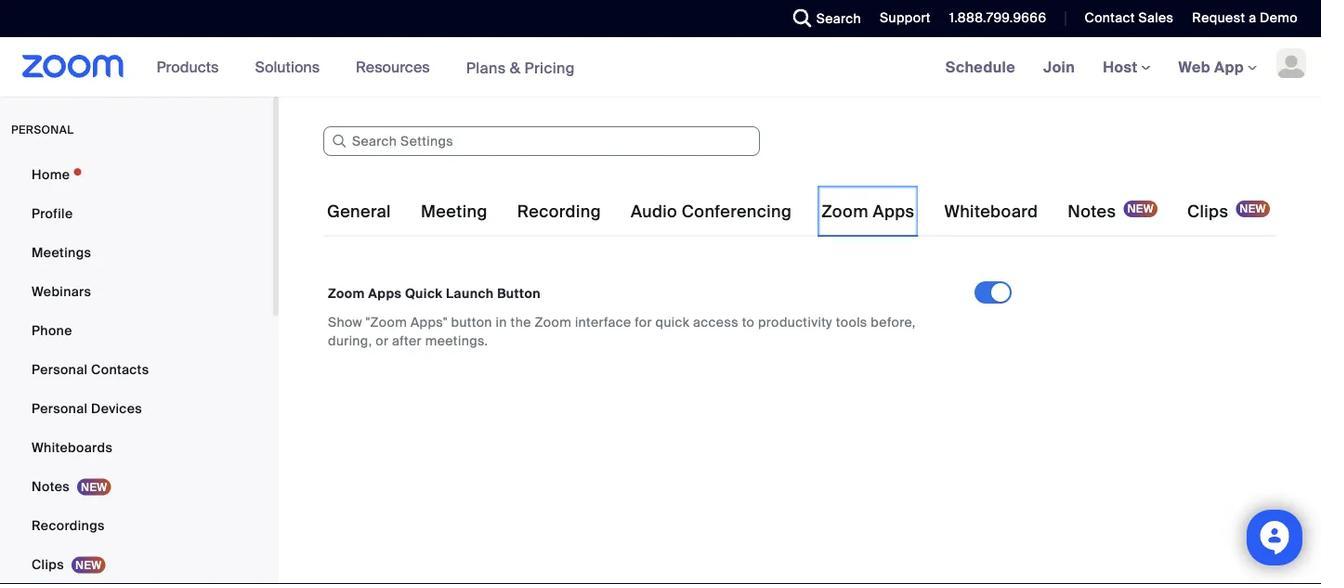Task type: vqa. For each thing, say whether or not it's contained in the screenshot.
the "Zoom" associated with Zoom Apps
yes



Task type: locate. For each thing, give the bounding box(es) containing it.
products button
[[157, 37, 227, 97]]

launch
[[446, 285, 494, 302]]

before,
[[871, 314, 916, 331]]

clips inside tabs of my account settings page tab list
[[1187, 201, 1229, 223]]

zoom
[[822, 201, 869, 223], [328, 285, 365, 302], [535, 314, 572, 331]]

apps
[[873, 201, 915, 223], [368, 285, 402, 302]]

1 vertical spatial zoom
[[328, 285, 365, 302]]

personal
[[11, 123, 74, 137]]

2 horizontal spatial zoom
[[822, 201, 869, 223]]

general
[[327, 201, 391, 223]]

recording
[[517, 201, 601, 223]]

1.888.799.9666
[[949, 9, 1047, 26]]

webinars link
[[0, 273, 273, 310]]

request
[[1192, 9, 1245, 26]]

1 personal from the top
[[32, 361, 88, 378]]

for
[[635, 314, 652, 331]]

home
[[32, 166, 70, 183]]

1 vertical spatial clips
[[32, 556, 64, 573]]

1 horizontal spatial clips
[[1187, 201, 1229, 223]]

solutions button
[[255, 37, 328, 97]]

0 vertical spatial apps
[[873, 201, 915, 223]]

in
[[496, 314, 507, 331]]

personal down phone
[[32, 361, 88, 378]]

meetings
[[32, 244, 91, 261]]

solutions
[[255, 57, 320, 77]]

access
[[693, 314, 739, 331]]

1 vertical spatial personal
[[32, 400, 88, 417]]

request a demo link
[[1178, 0, 1321, 37], [1192, 9, 1298, 26]]

contact
[[1085, 9, 1135, 26]]

personal devices link
[[0, 390, 273, 427]]

zoom inside tabs of my account settings page tab list
[[822, 201, 869, 223]]

1.888.799.9666 button up schedule on the right top of the page
[[935, 0, 1051, 37]]

product information navigation
[[143, 37, 589, 98]]

2 vertical spatial zoom
[[535, 314, 572, 331]]

0 vertical spatial zoom
[[822, 201, 869, 223]]

1 vertical spatial apps
[[368, 285, 402, 302]]

1 horizontal spatial zoom
[[535, 314, 572, 331]]

clips inside the personal menu menu
[[32, 556, 64, 573]]

notes
[[1068, 201, 1116, 223], [32, 478, 70, 495]]

products
[[157, 57, 219, 77]]

demo
[[1260, 9, 1298, 26]]

meetings.
[[425, 332, 488, 349]]

zoom for zoom apps quick launch button
[[328, 285, 365, 302]]

apps"
[[411, 314, 448, 331]]

0 vertical spatial personal
[[32, 361, 88, 378]]

banner containing products
[[0, 37, 1321, 98]]

schedule link
[[932, 37, 1030, 97]]

&
[[510, 58, 521, 77]]

personal
[[32, 361, 88, 378], [32, 400, 88, 417]]

audio
[[631, 201, 677, 223]]

clips
[[1187, 201, 1229, 223], [32, 556, 64, 573]]

web app
[[1179, 57, 1244, 77]]

0 horizontal spatial notes
[[32, 478, 70, 495]]

apps inside tabs of my account settings page tab list
[[873, 201, 915, 223]]

apps for zoom apps
[[873, 201, 915, 223]]

personal contacts link
[[0, 351, 273, 388]]

zoom logo image
[[22, 55, 124, 78]]

0 horizontal spatial apps
[[368, 285, 402, 302]]

resources button
[[356, 37, 438, 97]]

notes inside tabs of my account settings page tab list
[[1068, 201, 1116, 223]]

devices
[[91, 400, 142, 417]]

web app button
[[1179, 57, 1257, 77]]

web
[[1179, 57, 1211, 77]]

button
[[451, 314, 492, 331]]

phone
[[32, 322, 72, 339]]

1 vertical spatial notes
[[32, 478, 70, 495]]

contact sales link
[[1071, 0, 1178, 37], [1085, 9, 1174, 26]]

personal contacts
[[32, 361, 149, 378]]

0 horizontal spatial clips
[[32, 556, 64, 573]]

1 horizontal spatial notes
[[1068, 201, 1116, 223]]

banner
[[0, 37, 1321, 98]]

0 vertical spatial clips
[[1187, 201, 1229, 223]]

whiteboards
[[32, 439, 113, 456]]

1.888.799.9666 button
[[935, 0, 1051, 37], [949, 9, 1047, 26]]

plans & pricing link
[[466, 58, 575, 77], [466, 58, 575, 77]]

join
[[1043, 57, 1075, 77]]

tabs of my account settings page tab list
[[323, 186, 1274, 238]]

host button
[[1103, 57, 1151, 77]]

sales
[[1139, 9, 1174, 26]]

personal devices
[[32, 400, 142, 417]]

apps for zoom apps quick launch button
[[368, 285, 402, 302]]

personal up whiteboards
[[32, 400, 88, 417]]

profile
[[32, 205, 73, 222]]

2 personal from the top
[[32, 400, 88, 417]]

0 vertical spatial notes
[[1068, 201, 1116, 223]]

clips link
[[0, 546, 273, 583]]

support link
[[866, 0, 935, 37], [880, 9, 931, 26]]

0 horizontal spatial zoom
[[328, 285, 365, 302]]

host
[[1103, 57, 1141, 77]]

contact sales
[[1085, 9, 1174, 26]]

1 horizontal spatial apps
[[873, 201, 915, 223]]

webinars
[[32, 283, 91, 300]]

recordings
[[32, 517, 105, 534]]

1.888.799.9666 button up the 'schedule' 'link'
[[949, 9, 1047, 26]]



Task type: describe. For each thing, give the bounding box(es) containing it.
contacts
[[91, 361, 149, 378]]

support
[[880, 9, 931, 26]]

or
[[376, 332, 389, 349]]

profile link
[[0, 195, 273, 232]]

Search Settings text field
[[323, 126, 760, 156]]

zoom for zoom apps
[[822, 201, 869, 223]]

home link
[[0, 156, 273, 193]]

notes inside the personal menu menu
[[32, 478, 70, 495]]

tools
[[836, 314, 867, 331]]

app
[[1214, 57, 1244, 77]]

whiteboard
[[944, 201, 1038, 223]]

search button
[[779, 0, 866, 37]]

whiteboards link
[[0, 429, 273, 466]]

search
[[816, 10, 861, 27]]

join link
[[1030, 37, 1089, 97]]

a
[[1249, 9, 1257, 26]]

during,
[[328, 332, 372, 349]]

quick
[[405, 285, 443, 302]]

the
[[511, 314, 531, 331]]

personal menu menu
[[0, 156, 273, 584]]

resources
[[356, 57, 430, 77]]

button
[[497, 285, 541, 302]]

productivity
[[758, 314, 833, 331]]

to
[[742, 314, 755, 331]]

plans & pricing
[[466, 58, 575, 77]]

recordings link
[[0, 507, 273, 544]]

quick
[[656, 314, 690, 331]]

interface
[[575, 314, 631, 331]]

schedule
[[946, 57, 1016, 77]]

audio conferencing
[[631, 201, 792, 223]]

show
[[328, 314, 362, 331]]

after
[[392, 332, 422, 349]]

phone link
[[0, 312, 273, 349]]

meetings navigation
[[932, 37, 1321, 98]]

zoom apps
[[822, 201, 915, 223]]

profile picture image
[[1277, 48, 1306, 78]]

conferencing
[[682, 201, 792, 223]]

zoom apps quick launch button
[[328, 285, 541, 302]]

show "zoom apps" button in the zoom interface for quick access to productivity tools before, during, or after meetings.
[[328, 314, 916, 349]]

personal for personal devices
[[32, 400, 88, 417]]

notes link
[[0, 468, 273, 505]]

zoom inside show "zoom apps" button in the zoom interface for quick access to productivity tools before, during, or after meetings.
[[535, 314, 572, 331]]

personal for personal contacts
[[32, 361, 88, 378]]

meetings link
[[0, 234, 273, 271]]

pricing
[[524, 58, 575, 77]]

request a demo
[[1192, 9, 1298, 26]]

"zoom
[[366, 314, 407, 331]]

plans
[[466, 58, 506, 77]]

meeting
[[421, 201, 488, 223]]



